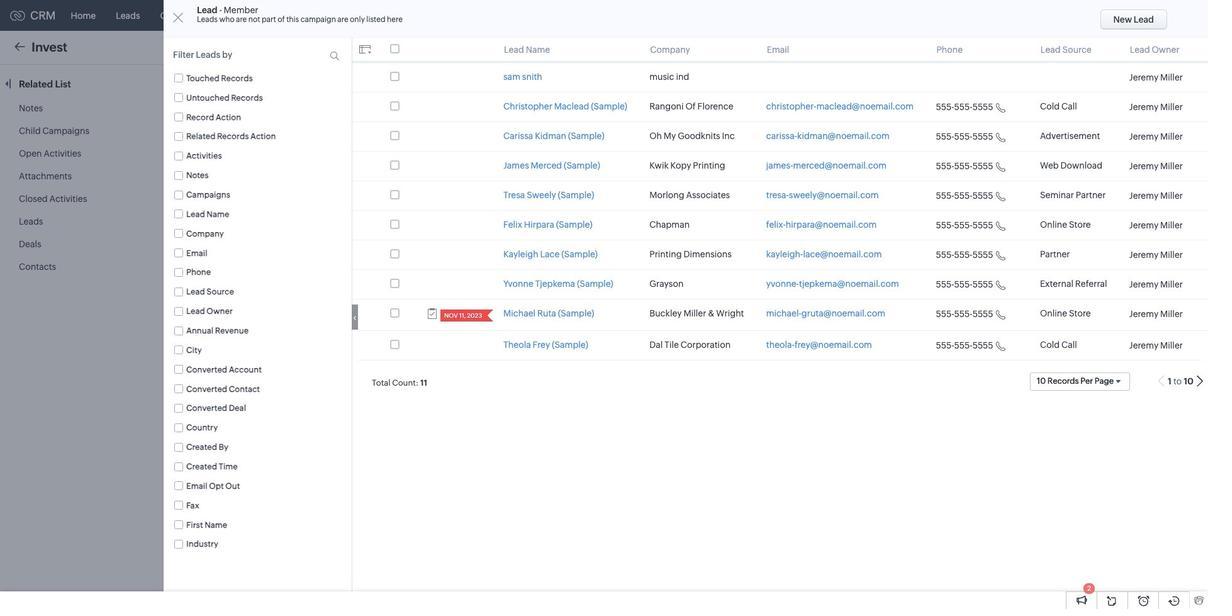Task type: locate. For each thing, give the bounding box(es) containing it.
profile image
[[1152, 5, 1172, 25]]

None button
[[359, 45, 372, 55], [1197, 376, 1203, 387], [359, 45, 372, 55], [1197, 376, 1203, 387]]

logo image
[[10, 10, 25, 20]]



Task type: describe. For each thing, give the bounding box(es) containing it.
you can select a maximum of 100 records. image
[[390, 44, 400, 53]]

previous record image
[[1159, 43, 1165, 52]]

profile element
[[1144, 0, 1179, 31]]



Task type: vqa. For each thing, say whether or not it's contained in the screenshot.
logo
yes



